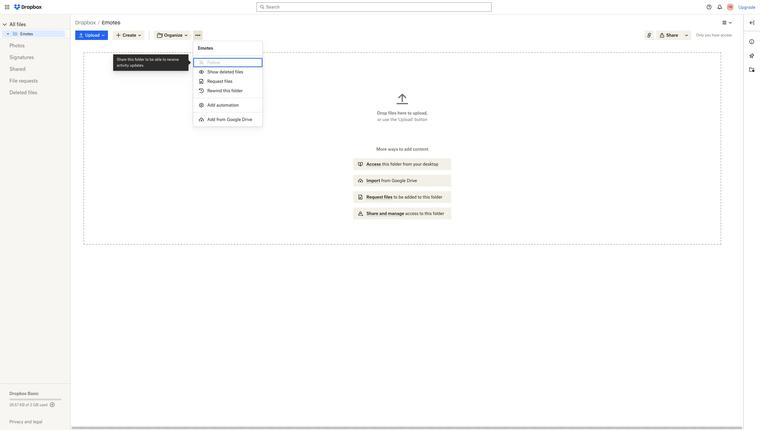 Task type: locate. For each thing, give the bounding box(es) containing it.
0 vertical spatial from
[[217, 117, 226, 122]]

drive
[[242, 117, 252, 122], [407, 178, 417, 183]]

1 vertical spatial request
[[367, 195, 383, 200]]

drive for import from google drive
[[407, 178, 417, 183]]

import from google drive
[[367, 178, 417, 183]]

share button
[[657, 31, 682, 40]]

drop files here to upload, or use the 'upload' button
[[377, 111, 428, 122]]

1 horizontal spatial emotes
[[102, 20, 120, 26]]

privacy and legal
[[9, 420, 42, 425]]

files inside 'more ways to add content' element
[[384, 195, 393, 200]]

added
[[405, 195, 417, 200]]

import
[[367, 178, 380, 183]]

this down request files to be added to this folder
[[425, 211, 432, 216]]

drop
[[377, 111, 387, 116]]

0 vertical spatial drive
[[242, 117, 252, 122]]

1 horizontal spatial and
[[380, 211, 387, 216]]

deleted files
[[9, 90, 37, 96]]

1 vertical spatial emotes
[[20, 32, 33, 36]]

files for request files
[[225, 79, 233, 84]]

2 horizontal spatial emotes
[[198, 46, 213, 51]]

emotes right /
[[102, 20, 120, 26]]

google down add automation menu item
[[227, 117, 241, 122]]

folder inside menu item
[[232, 88, 243, 93]]

share left manage on the right of page
[[367, 211, 379, 216]]

and
[[380, 211, 387, 216], [24, 420, 32, 425]]

the
[[391, 117, 397, 122]]

from for import from google drive
[[382, 178, 391, 183]]

emotes down the all files
[[20, 32, 33, 36]]

only
[[697, 33, 705, 37]]

1 vertical spatial and
[[24, 420, 32, 425]]

1 vertical spatial google
[[392, 178, 406, 183]]

from
[[217, 117, 226, 122], [403, 162, 412, 167], [382, 178, 391, 183]]

and left manage on the right of page
[[380, 211, 387, 216]]

0 vertical spatial access
[[721, 33, 732, 37]]

files inside all files link
[[17, 21, 26, 27]]

ways
[[388, 147, 398, 152]]

0 vertical spatial google
[[227, 117, 241, 122]]

add down 'rewind'
[[207, 103, 216, 108]]

28.57
[[9, 403, 19, 408]]

this inside menu item
[[223, 88, 230, 93]]

drive inside 'more ways to add content' element
[[407, 178, 417, 183]]

files down show deleted files menu item at the top of page
[[225, 79, 233, 84]]

1 horizontal spatial dropbox
[[75, 20, 96, 26]]

access for manage
[[406, 211, 419, 216]]

all files link
[[9, 20, 71, 29]]

signatures
[[9, 54, 34, 60]]

share for share
[[667, 33, 679, 38]]

dropbox logo - go to the homepage image
[[12, 2, 44, 12]]

1 vertical spatial drive
[[407, 178, 417, 183]]

1 vertical spatial from
[[403, 162, 412, 167]]

0 horizontal spatial share
[[367, 211, 379, 216]]

be
[[399, 195, 404, 200]]

show deleted files
[[207, 69, 243, 74]]

add from google drive menu item
[[193, 115, 263, 124]]

access for have
[[721, 33, 732, 37]]

add inside add from google drive menu item
[[207, 117, 216, 122]]

files for all files
[[17, 21, 26, 27]]

folder
[[232, 88, 243, 93], [391, 162, 402, 167], [431, 195, 443, 200], [433, 211, 445, 216]]

2
[[30, 403, 32, 408]]

access
[[367, 162, 381, 167]]

from left your
[[403, 162, 412, 167]]

add down add automation
[[207, 117, 216, 122]]

file
[[9, 78, 18, 84]]

1 horizontal spatial from
[[382, 178, 391, 183]]

emotes link
[[12, 30, 65, 37]]

1 horizontal spatial access
[[721, 33, 732, 37]]

dropbox up 28.57
[[9, 392, 27, 397]]

rewind
[[207, 88, 222, 93]]

2 add from the top
[[207, 117, 216, 122]]

drive for add from google drive
[[242, 117, 252, 122]]

0 vertical spatial dropbox
[[75, 20, 96, 26]]

files left be at the top
[[384, 195, 393, 200]]

here
[[398, 111, 407, 116]]

0 horizontal spatial request
[[207, 79, 223, 84]]

from right import
[[382, 178, 391, 183]]

0 horizontal spatial from
[[217, 117, 226, 122]]

open details pane image
[[749, 19, 756, 26]]

files inside deleted files link
[[28, 90, 37, 96]]

google
[[227, 117, 241, 122], [392, 178, 406, 183]]

all files
[[9, 21, 26, 27]]

1 vertical spatial dropbox
[[9, 392, 27, 397]]

1 horizontal spatial request
[[367, 195, 383, 200]]

from for add from google drive
[[217, 117, 226, 122]]

show deleted files menu item
[[193, 67, 263, 77]]

files right deleted
[[235, 69, 243, 74]]

0 horizontal spatial emotes
[[20, 32, 33, 36]]

share inside button
[[667, 33, 679, 38]]

0 vertical spatial share
[[667, 33, 679, 38]]

google for add from google drive
[[227, 117, 241, 122]]

share inside 'more ways to add content' element
[[367, 211, 379, 216]]

google inside menu item
[[227, 117, 241, 122]]

rewind this folder
[[207, 88, 243, 93]]

drive up added
[[407, 178, 417, 183]]

1 add from the top
[[207, 103, 216, 108]]

have
[[712, 33, 720, 37]]

files
[[17, 21, 26, 27], [235, 69, 243, 74], [225, 79, 233, 84], [28, 90, 37, 96], [388, 111, 397, 116], [384, 195, 393, 200]]

1 vertical spatial add
[[207, 117, 216, 122]]

emotes
[[102, 20, 120, 26], [20, 32, 33, 36], [198, 46, 213, 51]]

and for legal
[[24, 420, 32, 425]]

more ways to add content element
[[353, 146, 453, 226]]

from down add automation
[[217, 117, 226, 122]]

add for add from google drive
[[207, 117, 216, 122]]

share for share and manage access to this folder
[[367, 211, 379, 216]]

request inside 'more ways to add content' element
[[367, 195, 383, 200]]

dropbox
[[75, 20, 96, 26], [9, 392, 27, 397]]

from inside add from google drive menu item
[[217, 117, 226, 122]]

files right all on the left top
[[17, 21, 26, 27]]

1 vertical spatial access
[[406, 211, 419, 216]]

add
[[207, 103, 216, 108], [207, 117, 216, 122]]

more
[[377, 147, 387, 152]]

access inside 'more ways to add content' element
[[406, 211, 419, 216]]

to down request files to be added to this folder
[[420, 211, 424, 216]]

dropbox basic
[[9, 392, 39, 397]]

to right the here
[[408, 111, 412, 116]]

request down import
[[367, 195, 383, 200]]

requests
[[19, 78, 38, 84]]

deleted
[[220, 69, 234, 74]]

dropbox for dropbox / emotes
[[75, 20, 96, 26]]

0 horizontal spatial google
[[227, 117, 241, 122]]

2 vertical spatial from
[[382, 178, 391, 183]]

0 horizontal spatial and
[[24, 420, 32, 425]]

this
[[223, 88, 230, 93], [382, 162, 390, 167], [423, 195, 430, 200], [425, 211, 432, 216]]

request
[[207, 79, 223, 84], [367, 195, 383, 200]]

request inside menu item
[[207, 79, 223, 84]]

0 horizontal spatial dropbox
[[9, 392, 27, 397]]

files inside drop files here to upload, or use the 'upload' button
[[388, 111, 397, 116]]

this right the access
[[382, 162, 390, 167]]

file requests
[[9, 78, 38, 84]]

0 horizontal spatial drive
[[242, 117, 252, 122]]

dropbox link
[[75, 19, 96, 26]]

files inside request files menu item
[[225, 79, 233, 84]]

kb
[[20, 403, 25, 408]]

files down file requests "link"
[[28, 90, 37, 96]]

this down request files menu item
[[223, 88, 230, 93]]

dropbox left /
[[75, 20, 96, 26]]

google inside 'more ways to add content' element
[[392, 178, 406, 183]]

drive down add automation menu item
[[242, 117, 252, 122]]

add from google drive
[[207, 117, 252, 122]]

access right manage on the right of page
[[406, 211, 419, 216]]

2 vertical spatial emotes
[[198, 46, 213, 51]]

add inside add automation menu item
[[207, 103, 216, 108]]

access
[[721, 33, 732, 37], [406, 211, 419, 216]]

files up 'the'
[[388, 111, 397, 116]]

0 vertical spatial and
[[380, 211, 387, 216]]

legal
[[33, 420, 42, 425]]

0 horizontal spatial access
[[406, 211, 419, 216]]

0 vertical spatial add
[[207, 103, 216, 108]]

request files
[[207, 79, 233, 84]]

28.57 kb of 2 gb used
[[9, 403, 48, 408]]

and left legal
[[24, 420, 32, 425]]

drive inside menu item
[[242, 117, 252, 122]]

1 horizontal spatial share
[[667, 33, 679, 38]]

emotes up follow
[[198, 46, 213, 51]]

1 horizontal spatial google
[[392, 178, 406, 183]]

0 vertical spatial request
[[207, 79, 223, 84]]

upload,
[[413, 111, 428, 116]]

access right have on the top
[[721, 33, 732, 37]]

privacy
[[9, 420, 23, 425]]

share
[[667, 33, 679, 38], [367, 211, 379, 216]]

to
[[408, 111, 412, 116], [399, 147, 403, 152], [394, 195, 398, 200], [418, 195, 422, 200], [420, 211, 424, 216]]

google up be at the top
[[392, 178, 406, 183]]

1 vertical spatial share
[[367, 211, 379, 216]]

files for deleted files
[[28, 90, 37, 96]]

upgrade link
[[739, 5, 756, 10]]

request for request files
[[207, 79, 223, 84]]

and inside 'more ways to add content' element
[[380, 211, 387, 216]]

1 horizontal spatial drive
[[407, 178, 417, 183]]

get more space image
[[49, 402, 56, 409]]

request up 'rewind'
[[207, 79, 223, 84]]

share left only
[[667, 33, 679, 38]]



Task type: describe. For each thing, give the bounding box(es) containing it.
request for request files to be added to this folder
[[367, 195, 383, 200]]

files for request files to be added to this folder
[[384, 195, 393, 200]]

only you have access
[[697, 33, 732, 37]]

open activity image
[[749, 67, 756, 74]]

access this folder from your desktop
[[367, 162, 439, 167]]

all files tree
[[1, 20, 71, 39]]

request files menu item
[[193, 77, 263, 86]]

google for import from google drive
[[392, 178, 406, 183]]

add automation
[[207, 103, 239, 108]]

all
[[9, 21, 15, 27]]

add for add automation
[[207, 103, 216, 108]]

button
[[415, 117, 428, 122]]

add
[[404, 147, 412, 152]]

and for manage
[[380, 211, 387, 216]]

file requests link
[[9, 75, 61, 87]]

to inside drop files here to upload, or use the 'upload' button
[[408, 111, 412, 116]]

rewind this folder menu item
[[193, 86, 263, 96]]

photos
[[9, 43, 25, 49]]

share and manage access to this folder
[[367, 211, 445, 216]]

add automation menu item
[[193, 101, 263, 110]]

more ways to add content
[[377, 147, 429, 152]]

manage
[[388, 211, 405, 216]]

shared link
[[9, 63, 61, 75]]

0 vertical spatial emotes
[[102, 20, 120, 26]]

automation
[[217, 103, 239, 108]]

photos link
[[9, 40, 61, 51]]

files inside show deleted files menu item
[[235, 69, 243, 74]]

basic
[[28, 392, 39, 397]]

or
[[378, 117, 382, 122]]

gb
[[33, 403, 39, 408]]

2 horizontal spatial from
[[403, 162, 412, 167]]

upgrade
[[739, 5, 756, 10]]

this right added
[[423, 195, 430, 200]]

'upload'
[[398, 117, 414, 122]]

used
[[39, 403, 48, 408]]

follow
[[207, 60, 220, 65]]

your
[[413, 162, 422, 167]]

/
[[98, 20, 100, 25]]

of
[[26, 403, 29, 408]]

dropbox for dropbox basic
[[9, 392, 27, 397]]

request files to be added to this folder
[[367, 195, 443, 200]]

show
[[207, 69, 219, 74]]

desktop
[[423, 162, 439, 167]]

global header element
[[0, 0, 761, 14]]

emotes inside "link"
[[20, 32, 33, 36]]

deleted
[[9, 90, 27, 96]]

dropbox / emotes
[[75, 20, 120, 26]]

open pinned items image
[[749, 52, 756, 59]]

to left add at the right top
[[399, 147, 403, 152]]

use
[[383, 117, 390, 122]]

to right added
[[418, 195, 422, 200]]

content
[[413, 147, 429, 152]]

open information panel image
[[749, 38, 756, 45]]

signatures link
[[9, 51, 61, 63]]

follow menu item
[[193, 58, 263, 67]]

you
[[705, 33, 711, 37]]

shared
[[9, 66, 26, 72]]

privacy and legal link
[[9, 420, 71, 425]]

files for drop files here to upload, or use the 'upload' button
[[388, 111, 397, 116]]

deleted files link
[[9, 87, 61, 99]]

to left be at the top
[[394, 195, 398, 200]]



Task type: vqa. For each thing, say whether or not it's contained in the screenshot.
REWIND
yes



